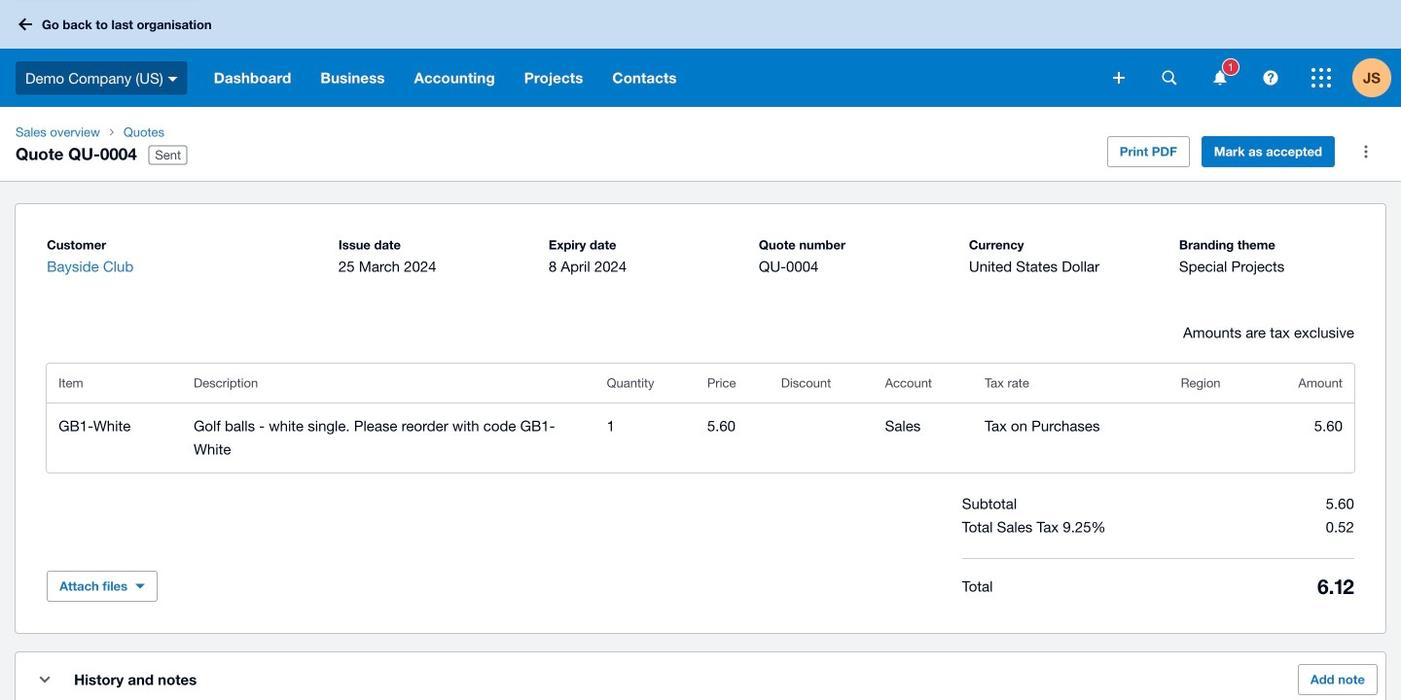 Task type: locate. For each thing, give the bounding box(es) containing it.
banner
[[0, 0, 1402, 107]]

0 horizontal spatial svg image
[[1214, 71, 1227, 85]]

1 horizontal spatial svg image
[[1264, 71, 1278, 85]]

svg image
[[1214, 71, 1227, 85], [1264, 71, 1278, 85]]

quote line items element
[[47, 364, 1355, 473]]

1 svg image from the left
[[1214, 71, 1227, 85]]

svg image
[[18, 18, 32, 31], [1312, 68, 1331, 88], [1163, 71, 1177, 85], [1113, 72, 1125, 84], [168, 77, 178, 82]]



Task type: describe. For each thing, give the bounding box(es) containing it.
overflow menu image
[[1347, 132, 1386, 171]]

toggle image
[[39, 677, 50, 684]]

2 svg image from the left
[[1264, 71, 1278, 85]]



Task type: vqa. For each thing, say whether or not it's contained in the screenshot.
right svg icon
yes



